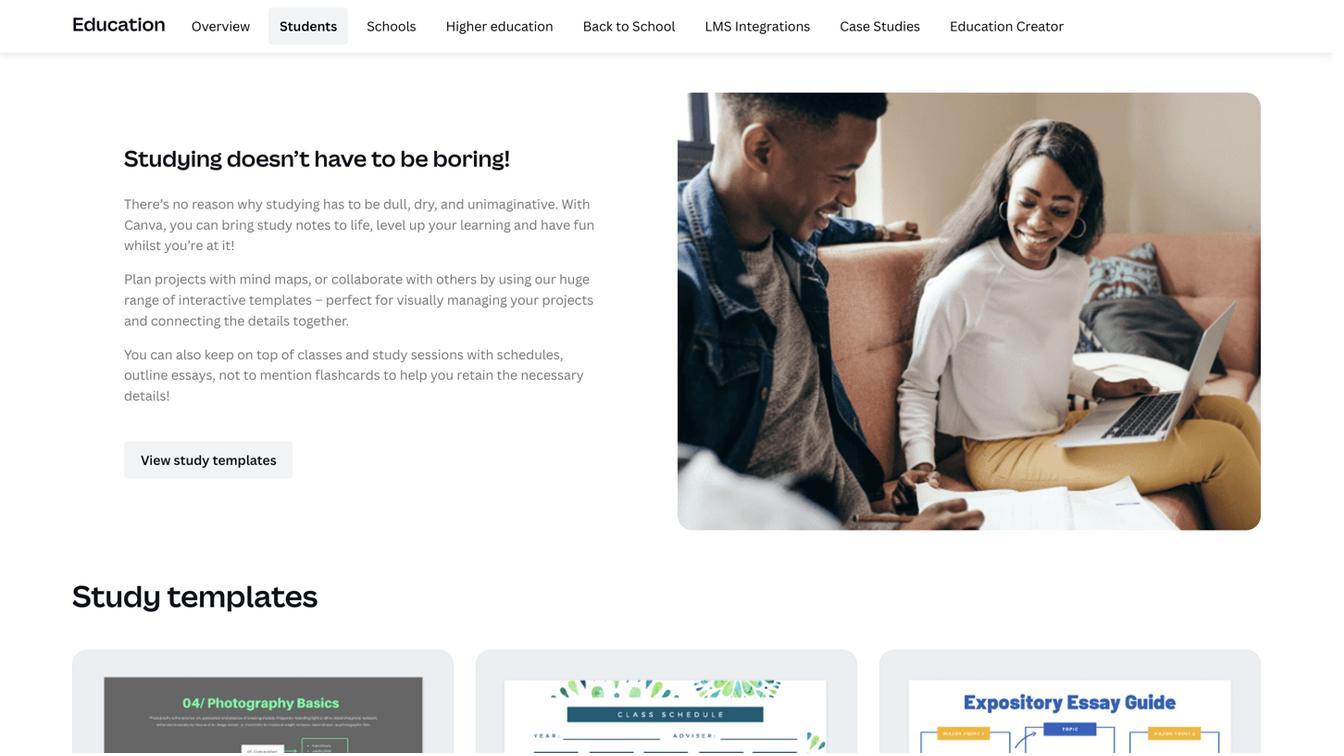 Task type: describe. For each thing, give the bounding box(es) containing it.
student essay plan image
[[881, 651, 1261, 753]]

also
[[176, 345, 201, 363]]

your inside there's no reason why studying has to be dull, dry, and unimaginative. with canva, you can bring study notes to life, level up your learning and have fun whilst you're at it!
[[429, 216, 457, 233]]

be inside there's no reason why studying has to be dull, dry, and unimaginative. with canva, you can bring study notes to life, level up your learning and have fun whilst you're at it!
[[365, 195, 380, 213]]

content feature - students studying - right text - 630 x 398 image
[[678, 93, 1262, 530]]

education creator
[[950, 17, 1065, 35]]

to right not on the left
[[244, 366, 257, 384]]

your inside plan projects with mind maps, or collaborate with others by using our huge range of interactive templates – perfect for visually managing your projects and connecting the details together.
[[511, 291, 539, 309]]

to inside menu bar
[[616, 17, 630, 35]]

using
[[499, 270, 532, 288]]

maps,
[[274, 270, 312, 288]]

overview link
[[180, 7, 261, 44]]

connecting
[[151, 312, 221, 329]]

details!
[[124, 387, 170, 404]]

can inside there's no reason why studying has to be dull, dry, and unimaginative. with canva, you can bring study notes to life, level up your learning and have fun whilst you're at it!
[[196, 216, 219, 233]]

0 vertical spatial projects
[[155, 270, 206, 288]]

for
[[375, 291, 394, 309]]

1 vertical spatial projects
[[542, 291, 594, 309]]

essays,
[[171, 366, 216, 384]]

together.
[[293, 312, 349, 329]]

student schedule image
[[477, 651, 857, 753]]

–
[[315, 291, 323, 309]]

you inside there's no reason why studying has to be dull, dry, and unimaginative. with canva, you can bring study notes to life, level up your learning and have fun whilst you're at it!
[[170, 216, 193, 233]]

managing
[[447, 291, 508, 309]]

case studies
[[840, 17, 921, 35]]

and inside plan projects with mind maps, or collaborate with others by using our huge range of interactive templates – perfect for visually managing your projects and connecting the details together.
[[124, 312, 148, 329]]

dull,
[[383, 195, 411, 213]]

schools
[[367, 17, 417, 35]]

plan
[[124, 270, 152, 288]]

0 vertical spatial have
[[315, 143, 367, 173]]

higher education link
[[435, 7, 565, 44]]

back to school link
[[572, 7, 687, 44]]

you can also keep on top of classes and study sessions with schedules, outline essays, not to mention flashcards to help you retain the necessary details!
[[124, 345, 584, 404]]

back
[[583, 17, 613, 35]]

0 horizontal spatial with
[[209, 270, 236, 288]]

to left life,
[[334, 216, 348, 233]]

has
[[323, 195, 345, 213]]

the inside you can also keep on top of classes and study sessions with schedules, outline essays, not to mention flashcards to help you retain the necessary details!
[[497, 366, 518, 384]]

higher
[[446, 17, 487, 35]]

back to school
[[583, 17, 676, 35]]

visually
[[397, 291, 444, 309]]

1 horizontal spatial with
[[406, 270, 433, 288]]

overview
[[191, 17, 250, 35]]

education
[[491, 17, 554, 35]]

it!
[[222, 236, 235, 254]]

students link
[[269, 7, 348, 44]]

up
[[409, 216, 426, 233]]

school
[[633, 17, 676, 35]]

others
[[436, 270, 477, 288]]

integrations
[[735, 17, 811, 35]]

education for education creator
[[950, 17, 1014, 35]]

with
[[562, 195, 591, 213]]

lms
[[705, 17, 732, 35]]

templates inside plan projects with mind maps, or collaborate with others by using our huge range of interactive templates – perfect for visually managing your projects and connecting the details together.
[[249, 291, 312, 309]]

classes
[[298, 345, 343, 363]]

huge
[[560, 270, 590, 288]]

to up dull,
[[372, 143, 396, 173]]

dry,
[[414, 195, 438, 213]]

bring
[[222, 216, 254, 233]]

lms integrations
[[705, 17, 811, 35]]

canva,
[[124, 216, 167, 233]]

0 vertical spatial be
[[401, 143, 429, 173]]

or
[[315, 270, 328, 288]]

mind
[[240, 270, 271, 288]]

case
[[840, 17, 871, 35]]

can inside you can also keep on top of classes and study sessions with schedules, outline essays, not to mention flashcards to help you retain the necessary details!
[[150, 345, 173, 363]]

plan projects with mind maps, or collaborate with others by using our huge range of interactive templates – perfect for visually managing your projects and connecting the details together.
[[124, 270, 594, 329]]

schools link
[[356, 7, 428, 44]]

necessary
[[521, 366, 584, 384]]

have inside there's no reason why studying has to be dull, dry, and unimaginative. with canva, you can bring study notes to life, level up your learning and have fun whilst you're at it!
[[541, 216, 571, 233]]

collaborate
[[331, 270, 403, 288]]

perfect
[[326, 291, 372, 309]]

higher education
[[446, 17, 554, 35]]

menu bar containing overview
[[173, 7, 1076, 44]]

with inside you can also keep on top of classes and study sessions with schedules, outline essays, not to mention flashcards to help you retain the necessary details!
[[467, 345, 494, 363]]



Task type: vqa. For each thing, say whether or not it's contained in the screenshot.
top the
yes



Task type: locate. For each thing, give the bounding box(es) containing it.
0 vertical spatial of
[[162, 291, 175, 309]]

have left fun
[[541, 216, 571, 233]]

study down studying
[[257, 216, 293, 233]]

1 vertical spatial study
[[373, 345, 408, 363]]

education
[[72, 11, 166, 36], [950, 17, 1014, 35]]

whilst
[[124, 236, 161, 254]]

to left help
[[384, 366, 397, 384]]

retain
[[457, 366, 494, 384]]

have
[[315, 143, 367, 173], [541, 216, 571, 233]]

1 horizontal spatial be
[[401, 143, 429, 173]]

schedules,
[[497, 345, 564, 363]]

study templates
[[72, 576, 318, 616]]

1 vertical spatial can
[[150, 345, 173, 363]]

flashcards
[[315, 366, 380, 384]]

the down schedules,
[[497, 366, 518, 384]]

with up retain
[[467, 345, 494, 363]]

with up visually
[[406, 270, 433, 288]]

study
[[257, 216, 293, 233], [373, 345, 408, 363]]

projects down huge
[[542, 291, 594, 309]]

on
[[237, 345, 253, 363]]

projects down the you're
[[155, 270, 206, 288]]

your right up
[[429, 216, 457, 233]]

1 horizontal spatial study
[[373, 345, 408, 363]]

boring!
[[433, 143, 511, 173]]

0 horizontal spatial be
[[365, 195, 380, 213]]

can up the at
[[196, 216, 219, 233]]

sessions
[[411, 345, 464, 363]]

not
[[219, 366, 240, 384]]

1 horizontal spatial you
[[431, 366, 454, 384]]

with up interactive on the left top
[[209, 270, 236, 288]]

0 horizontal spatial of
[[162, 291, 175, 309]]

1 vertical spatial of
[[281, 345, 294, 363]]

1 horizontal spatial education
[[950, 17, 1014, 35]]

studying
[[124, 143, 222, 173]]

at
[[206, 236, 219, 254]]

top
[[257, 345, 278, 363]]

the
[[224, 312, 245, 329], [497, 366, 518, 384]]

there's
[[124, 195, 169, 213]]

and up flashcards
[[346, 345, 369, 363]]

1 horizontal spatial have
[[541, 216, 571, 233]]

0 vertical spatial templates
[[249, 291, 312, 309]]

be up dry,
[[401, 143, 429, 173]]

and
[[441, 195, 465, 213], [514, 216, 538, 233], [124, 312, 148, 329], [346, 345, 369, 363]]

learning
[[460, 216, 511, 233]]

and right dry,
[[441, 195, 465, 213]]

study inside you can also keep on top of classes and study sessions with schedules, outline essays, not to mention flashcards to help you retain the necessary details!
[[373, 345, 408, 363]]

2 horizontal spatial with
[[467, 345, 494, 363]]

no
[[173, 195, 189, 213]]

doesn't
[[227, 143, 310, 173]]

range
[[124, 291, 159, 309]]

1 vertical spatial be
[[365, 195, 380, 213]]

0 horizontal spatial the
[[224, 312, 245, 329]]

0 vertical spatial you
[[170, 216, 193, 233]]

case studies link
[[829, 7, 932, 44]]

0 horizontal spatial can
[[150, 345, 173, 363]]

have up has
[[315, 143, 367, 173]]

notes
[[296, 216, 331, 233]]

you inside you can also keep on top of classes and study sessions with schedules, outline essays, not to mention flashcards to help you retain the necessary details!
[[431, 366, 454, 384]]

details
[[248, 312, 290, 329]]

you down 'no'
[[170, 216, 193, 233]]

level
[[376, 216, 406, 233]]

1 vertical spatial have
[[541, 216, 571, 233]]

study up help
[[373, 345, 408, 363]]

studying doesn't have to be boring!
[[124, 143, 511, 173]]

by
[[480, 270, 496, 288]]

0 horizontal spatial your
[[429, 216, 457, 233]]

interactive
[[179, 291, 246, 309]]

mention
[[260, 366, 312, 384]]

1 horizontal spatial your
[[511, 291, 539, 309]]

0 vertical spatial your
[[429, 216, 457, 233]]

reason
[[192, 195, 234, 213]]

the down interactive on the left top
[[224, 312, 245, 329]]

can
[[196, 216, 219, 233], [150, 345, 173, 363]]

study
[[72, 576, 161, 616]]

your down the using
[[511, 291, 539, 309]]

1 horizontal spatial projects
[[542, 291, 594, 309]]

1 horizontal spatial the
[[497, 366, 518, 384]]

to right has
[[348, 195, 361, 213]]

you down sessions
[[431, 366, 454, 384]]

0 horizontal spatial projects
[[155, 270, 206, 288]]

and down unimaginative.
[[514, 216, 538, 233]]

your
[[429, 216, 457, 233], [511, 291, 539, 309]]

study inside there's no reason why studying has to be dull, dry, and unimaginative. with canva, you can bring study notes to life, level up your learning and have fun whilst you're at it!
[[257, 216, 293, 233]]

with
[[209, 270, 236, 288], [406, 270, 433, 288], [467, 345, 494, 363]]

1 vertical spatial templates
[[167, 576, 318, 616]]

you're
[[164, 236, 203, 254]]

to right back
[[616, 17, 630, 35]]

there's no reason why studying has to be dull, dry, and unimaginative. with canva, you can bring study notes to life, level up your learning and have fun whilst you're at it!
[[124, 195, 595, 254]]

you
[[170, 216, 193, 233], [431, 366, 454, 384]]

1 vertical spatial you
[[431, 366, 454, 384]]

be
[[401, 143, 429, 173], [365, 195, 380, 213]]

templates
[[249, 291, 312, 309], [167, 576, 318, 616]]

lms integrations link
[[694, 7, 822, 44]]

1 vertical spatial the
[[497, 366, 518, 384]]

projects
[[155, 270, 206, 288], [542, 291, 594, 309]]

the inside plan projects with mind maps, or collaborate with others by using our huge range of interactive templates – perfect for visually managing your projects and connecting the details together.
[[224, 312, 245, 329]]

you
[[124, 345, 147, 363]]

students
[[280, 17, 337, 35]]

0 horizontal spatial study
[[257, 216, 293, 233]]

life,
[[351, 216, 373, 233]]

studying
[[266, 195, 320, 213]]

our
[[535, 270, 557, 288]]

education inside menu bar
[[950, 17, 1014, 35]]

fun
[[574, 216, 595, 233]]

of inside you can also keep on top of classes and study sessions with schedules, outline essays, not to mention flashcards to help you retain the necessary details!
[[281, 345, 294, 363]]

keep
[[205, 345, 234, 363]]

to
[[616, 17, 630, 35], [372, 143, 396, 173], [348, 195, 361, 213], [334, 216, 348, 233], [244, 366, 257, 384], [384, 366, 397, 384]]

0 horizontal spatial education
[[72, 11, 166, 36]]

education creator link
[[939, 7, 1076, 44]]

of inside plan projects with mind maps, or collaborate with others by using our huge range of interactive templates – perfect for visually managing your projects and connecting the details together.
[[162, 291, 175, 309]]

studies
[[874, 17, 921, 35]]

menu bar
[[173, 7, 1076, 44]]

and inside you can also keep on top of classes and study sessions with schedules, outline essays, not to mention flashcards to help you retain the necessary details!
[[346, 345, 369, 363]]

student mind map image
[[73, 651, 453, 753]]

creator
[[1017, 17, 1065, 35]]

0 horizontal spatial have
[[315, 143, 367, 173]]

of right top at left
[[281, 345, 294, 363]]

education for education
[[72, 11, 166, 36]]

0 vertical spatial can
[[196, 216, 219, 233]]

outline
[[124, 366, 168, 384]]

1 vertical spatial your
[[511, 291, 539, 309]]

of up connecting
[[162, 291, 175, 309]]

can up the outline
[[150, 345, 173, 363]]

0 vertical spatial the
[[224, 312, 245, 329]]

0 horizontal spatial you
[[170, 216, 193, 233]]

1 horizontal spatial of
[[281, 345, 294, 363]]

be up life,
[[365, 195, 380, 213]]

and down range
[[124, 312, 148, 329]]

unimaginative.
[[468, 195, 559, 213]]

help
[[400, 366, 428, 384]]

why
[[238, 195, 263, 213]]

0 vertical spatial study
[[257, 216, 293, 233]]

1 horizontal spatial can
[[196, 216, 219, 233]]



